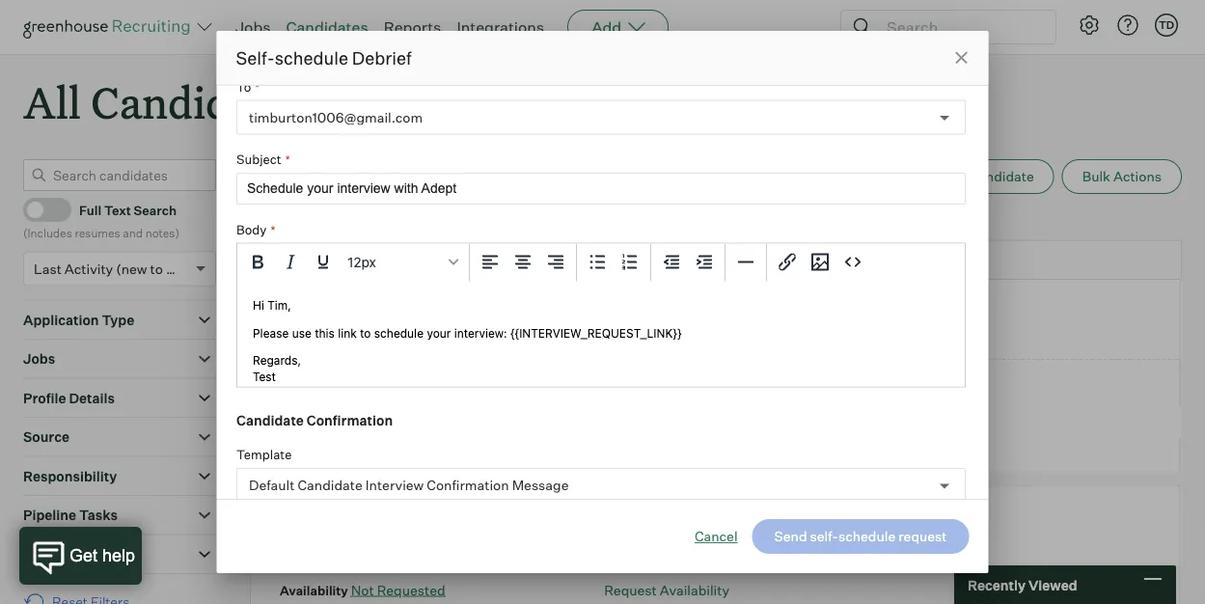Task type: describe. For each thing, give the bounding box(es) containing it.
add candidate link
[[901, 159, 1055, 194]]

td button
[[1151, 10, 1182, 41]]

burton
[[302, 299, 352, 318]]

open
[[263, 208, 294, 223]]

interview to schedule for debrief link
[[595, 321, 792, 339]]

candidate
[[320, 166, 383, 183]]

candidate for add candidate
[[969, 168, 1034, 185]]

name
[[265, 253, 298, 268]]

(includes
[[23, 226, 72, 240]]

message
[[512, 477, 568, 494]]

add candidate
[[940, 168, 1034, 185]]

2 horizontal spatial jobs
[[297, 208, 325, 223]]

actions
[[1114, 168, 1162, 185]]

last activity (new to old)
[[34, 260, 191, 277]]

pipeline tasks
[[23, 507, 118, 524]]

notes)
[[145, 226, 179, 240]]

1 request from the top
[[604, 375, 657, 392]]

1 vertical spatial confirmation
[[426, 477, 509, 494]]

job/status
[[613, 253, 676, 268]]

senior
[[270, 323, 305, 338]]

integrations link
[[457, 17, 544, 37]]

schedule for interviews
[[685, 530, 734, 545]]

add for add candidate
[[940, 168, 967, 185]]

interviews for interviews
[[280, 415, 344, 430]]

self-schedule debrief
[[236, 47, 412, 69]]

Search text field
[[882, 13, 1039, 41]]

3 toolbar from the left
[[651, 244, 725, 281]]

interviews to schedule for preliminary screen link
[[595, 528, 861, 546]]

to
[[236, 79, 251, 94]]

viewed
[[1029, 576, 1078, 593]]

schedule inside dialog
[[275, 47, 348, 69]]

bulk actions link
[[1062, 159, 1182, 194]]

(new
[[116, 260, 147, 277]]

2 request availability button from the top
[[604, 582, 730, 599]]

2 toolbar from the left
[[577, 244, 651, 281]]

reports link
[[384, 17, 441, 37]]

showing 4 candidate applications
[[250, 166, 463, 183]]

all
[[23, 73, 81, 130]]

subject
[[236, 152, 281, 167]]

type
[[102, 311, 134, 328]]

tim
[[270, 299, 299, 318]]

engineering
[[425, 323, 490, 338]]

self-
[[236, 47, 275, 69]]

td button
[[1155, 14, 1178, 37]]

rsa
[[398, 323, 422, 338]]

recently viewed
[[968, 576, 1078, 593]]

profile
[[23, 390, 66, 407]]

to for interviews
[[671, 530, 682, 545]]

12px group
[[237, 244, 965, 281]]

reports
[[384, 17, 441, 37]]

candidates link
[[286, 17, 368, 37]]

jobs link
[[236, 17, 271, 37]]

greenhouse recruiting image
[[23, 15, 197, 39]]

search
[[134, 202, 177, 218]]

education
[[23, 546, 90, 563]]

self-schedule debrief dialog
[[217, 0, 989, 604]]

full text search (includes resumes and notes)
[[23, 202, 179, 240]]

details
[[69, 390, 115, 407]]

debrief inside interview to schedule for debrief link
[[748, 323, 787, 338]]

candidate confirmation
[[236, 412, 392, 429]]

12px button
[[339, 246, 465, 278]]

pipeline
[[23, 507, 76, 524]]

interviews to schedule for preliminary screen
[[613, 530, 857, 545]]

default candidate interview confirmation message
[[249, 477, 568, 494]]

application type
[[23, 311, 134, 328]]

configure image
[[1078, 14, 1101, 37]]

all candidates
[[23, 73, 311, 130]]

4
[[308, 166, 317, 183]]

showing
[[250, 166, 305, 183]]

template
[[236, 447, 291, 462]]

for for preliminary
[[736, 530, 751, 545]]

1 horizontal spatial interview
[[613, 323, 663, 338]]

tasks
[[79, 507, 118, 524]]

Search candidates field
[[23, 159, 216, 191]]



Task type: vqa. For each thing, say whether or not it's contained in the screenshot.
second create one! link from the bottom
no



Task type: locate. For each thing, give the bounding box(es) containing it.
request availability for 2nd request availability button from the top of the page
[[604, 582, 730, 599]]

0 vertical spatial add
[[592, 17, 622, 37]]

1 vertical spatial interviews
[[613, 530, 669, 545]]

preliminary
[[754, 530, 816, 545]]

cancel link
[[695, 527, 738, 546]]

add button
[[568, 10, 669, 44]]

body
[[236, 222, 266, 237]]

1 vertical spatial to
[[665, 323, 676, 338]]

add
[[592, 17, 622, 37], [940, 168, 967, 185]]

1 vertical spatial schedule
[[679, 323, 728, 338]]

responsibility
[[23, 468, 117, 485]]

1 toolbar from the left
[[470, 244, 577, 281]]

screen
[[818, 530, 857, 545]]

1 horizontal spatial confirmation
[[426, 477, 509, 494]]

2 vertical spatial jobs
[[23, 351, 55, 367]]

engineer
[[334, 323, 383, 338]]

to down job/status
[[665, 323, 676, 338]]

timburton1006@gmail.com
[[249, 109, 422, 126]]

0 vertical spatial jobs
[[236, 17, 271, 37]]

1 horizontal spatial interviews
[[613, 530, 669, 545]]

request availability down the cancel link
[[604, 582, 730, 599]]

availability
[[660, 375, 730, 392], [280, 376, 348, 391], [660, 582, 730, 599], [280, 583, 348, 598]]

1 request availability from the top
[[604, 375, 730, 392]]

request
[[604, 375, 657, 392], [604, 582, 657, 599]]

0 vertical spatial candidate
[[969, 168, 1034, 185]]

candidate reports are now available! apply filters and select "view in app" element
[[718, 159, 894, 194]]

to left the cancel link
[[671, 530, 682, 545]]

0 vertical spatial request availability button
[[604, 375, 730, 392]]

to
[[150, 260, 163, 277], [665, 323, 676, 338], [671, 530, 682, 545]]

to for interview
[[665, 323, 676, 338]]

candidates up self-schedule debrief
[[286, 17, 368, 37]]

jobs right open at top
[[297, 208, 325, 223]]

2 horizontal spatial debrief
[[748, 323, 787, 338]]

to left the 'old)' at left top
[[150, 260, 163, 277]]

candidate
[[969, 168, 1034, 185], [236, 412, 303, 429], [297, 477, 362, 494]]

interviews
[[280, 415, 344, 430], [613, 530, 669, 545]]

jobs up profile
[[23, 351, 55, 367]]

2 vertical spatial schedule
[[685, 530, 734, 545]]

1 request availability button from the top
[[604, 375, 730, 392]]

candidates
[[286, 17, 368, 37], [91, 73, 311, 130]]

0 vertical spatial interviews
[[280, 415, 344, 430]]

generate report
[[742, 168, 846, 185]]

1 vertical spatial jobs
[[297, 208, 325, 223]]

0 vertical spatial confirmation
[[306, 412, 392, 429]]

12px toolbar
[[237, 244, 470, 281]]

2 vertical spatial debrief
[[280, 447, 322, 463]]

interviews left the cancel link
[[613, 530, 669, 545]]

4 toolbar from the left
[[767, 244, 873, 281]]

tim burton link
[[270, 299, 352, 321]]

request availability for second request availability button from the bottom of the page
[[604, 375, 730, 392]]

bulk actions
[[1083, 168, 1162, 185]]

interview
[[613, 323, 663, 338], [365, 477, 424, 494]]

0 vertical spatial candidates
[[286, 17, 368, 37]]

0 horizontal spatial add
[[592, 17, 622, 37]]

generate report button
[[718, 159, 894, 194]]

0 horizontal spatial debrief
[[280, 447, 322, 463]]

bulk
[[1083, 168, 1111, 185]]

integrations
[[457, 17, 544, 37]]

candidates down self-
[[91, 73, 311, 130]]

request availability button down interview to schedule for debrief link
[[604, 375, 730, 392]]

confirmation left message
[[426, 477, 509, 494]]

default
[[249, 477, 294, 494]]

at
[[385, 323, 396, 338]]

old)
[[166, 260, 191, 277]]

0 horizontal spatial confirmation
[[306, 412, 392, 429]]

debrief inside self-schedule debrief dialog
[[352, 47, 412, 69]]

add inside popup button
[[592, 17, 622, 37]]

0 vertical spatial to
[[150, 260, 163, 277]]

0 vertical spatial schedule
[[275, 47, 348, 69]]

0 vertical spatial interview
[[613, 323, 663, 338]]

activity
[[65, 260, 113, 277]]

add for add
[[592, 17, 622, 37]]

profile details
[[23, 390, 115, 407]]

debrief
[[352, 47, 412, 69], [748, 323, 787, 338], [280, 447, 322, 463]]

1 vertical spatial add
[[940, 168, 967, 185]]

candidate left bulk
[[969, 168, 1034, 185]]

tim burton senior civil engineer at rsa engineering
[[270, 299, 490, 338]]

1 vertical spatial interview
[[365, 477, 424, 494]]

12px
[[347, 254, 376, 270]]

text
[[104, 202, 131, 218]]

and
[[123, 226, 143, 240]]

resumes
[[75, 226, 120, 240]]

1 vertical spatial request availability button
[[604, 582, 730, 599]]

jobs up self-
[[236, 17, 271, 37]]

last
[[34, 260, 62, 277]]

0 vertical spatial for
[[730, 323, 745, 338]]

1 vertical spatial for
[[736, 530, 751, 545]]

confirmation
[[306, 412, 392, 429], [426, 477, 509, 494]]

request availability
[[604, 375, 730, 392], [604, 582, 730, 599]]

candidate up template
[[236, 412, 303, 429]]

0 horizontal spatial jobs
[[23, 351, 55, 367]]

1 vertical spatial candidate
[[236, 412, 303, 429]]

civil
[[308, 323, 331, 338]]

2 request availability from the top
[[604, 582, 730, 599]]

request availability button
[[604, 375, 730, 392], [604, 582, 730, 599]]

cancel
[[695, 528, 738, 545]]

0 horizontal spatial interview
[[365, 477, 424, 494]]

1 horizontal spatial debrief
[[352, 47, 412, 69]]

checkmark image
[[32, 202, 46, 216]]

0 vertical spatial debrief
[[352, 47, 412, 69]]

report
[[803, 168, 846, 185]]

0 vertical spatial request
[[604, 375, 657, 392]]

jobs
[[236, 17, 271, 37], [297, 208, 325, 223], [23, 351, 55, 367]]

source
[[23, 429, 70, 446]]

2 vertical spatial candidate
[[297, 477, 362, 494]]

0 horizontal spatial interviews
[[280, 415, 344, 430]]

interview inside self-schedule debrief dialog
[[365, 477, 424, 494]]

application
[[23, 311, 99, 328]]

1 vertical spatial request
[[604, 582, 657, 599]]

recently
[[968, 576, 1026, 593]]

1 vertical spatial debrief
[[748, 323, 787, 338]]

interviews up template
[[280, 415, 344, 430]]

candidate right default
[[297, 477, 362, 494]]

1 vertical spatial request availability
[[604, 582, 730, 599]]

open jobs
[[263, 208, 325, 223]]

full
[[79, 202, 102, 218]]

2 request from the top
[[604, 582, 657, 599]]

1 horizontal spatial add
[[940, 168, 967, 185]]

generate
[[742, 168, 800, 185]]

schedule
[[275, 47, 348, 69], [679, 323, 728, 338], [685, 530, 734, 545]]

for
[[730, 323, 745, 338], [736, 530, 751, 545]]

1 horizontal spatial jobs
[[236, 17, 271, 37]]

for for debrief
[[730, 323, 745, 338]]

1 vertical spatial candidates
[[91, 73, 311, 130]]

0 vertical spatial request availability
[[604, 375, 730, 392]]

candidate for default candidate interview confirmation message
[[297, 477, 362, 494]]

confirmation up default candidate interview confirmation message
[[306, 412, 392, 429]]

interviews for interviews to schedule for preliminary screen
[[613, 530, 669, 545]]

applications
[[386, 166, 463, 183]]

2 vertical spatial to
[[671, 530, 682, 545]]

None text field
[[236, 173, 966, 205]]

td
[[1159, 18, 1175, 31]]

none text field inside self-schedule debrief dialog
[[236, 173, 966, 205]]

request availability down interview to schedule for debrief link
[[604, 375, 730, 392]]

schedule for interview
[[679, 323, 728, 338]]

toolbar
[[470, 244, 577, 281], [577, 244, 651, 281], [651, 244, 725, 281], [767, 244, 873, 281]]

last activity (new to old) option
[[34, 260, 191, 277]]

request availability button down the cancel link
[[604, 582, 730, 599]]

interview to schedule for debrief
[[613, 323, 787, 338]]



